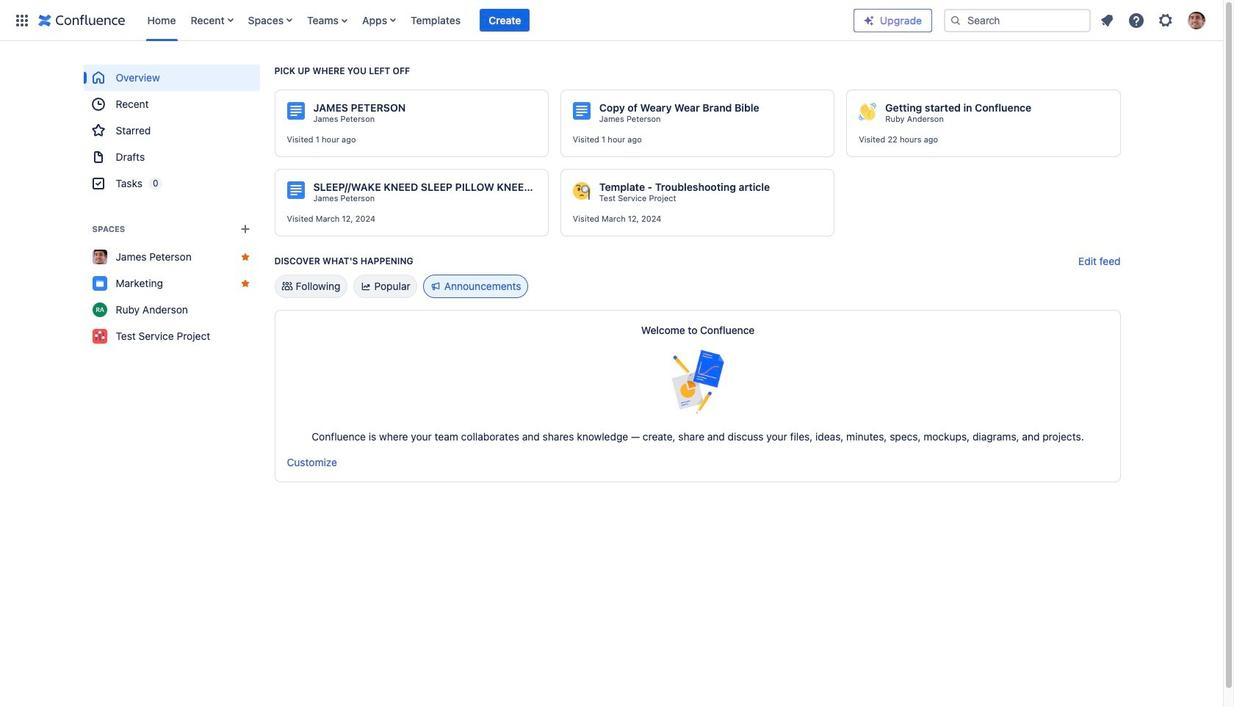 Task type: vqa. For each thing, say whether or not it's contained in the screenshot.
:FACE_WITH_MONOCLE: icon
yes



Task type: locate. For each thing, give the bounding box(es) containing it.
1 horizontal spatial list
[[1094, 7, 1215, 33]]

0 horizontal spatial list
[[140, 0, 854, 41]]

list for appswitcher icon
[[140, 0, 854, 41]]

appswitcher icon image
[[13, 11, 31, 29]]

list for the premium icon
[[1094, 7, 1215, 33]]

confluence image
[[38, 11, 125, 29], [38, 11, 125, 29]]

settings icon image
[[1157, 11, 1175, 29]]

list
[[140, 0, 854, 41], [1094, 7, 1215, 33]]

help icon image
[[1128, 11, 1146, 29]]

unstar this space image
[[239, 251, 251, 263]]

group
[[83, 65, 260, 197]]

:wave: image
[[859, 103, 877, 121]]

unstar this space image
[[239, 278, 251, 290]]

create a space image
[[236, 220, 254, 238]]

None search field
[[944, 8, 1091, 32]]

list item
[[480, 8, 530, 32]]

:face_with_monocle: image
[[573, 182, 591, 200]]

banner
[[0, 0, 1223, 41]]



Task type: describe. For each thing, give the bounding box(es) containing it.
list item inside list
[[480, 8, 530, 32]]

premium image
[[863, 14, 875, 26]]

:face_with_monocle: image
[[573, 182, 591, 200]]

notification icon image
[[1099, 11, 1116, 29]]

Search field
[[944, 8, 1091, 32]]

:wave: image
[[859, 103, 877, 121]]

global element
[[9, 0, 854, 41]]

your profile and preferences image
[[1188, 11, 1206, 29]]

search image
[[950, 14, 962, 26]]



